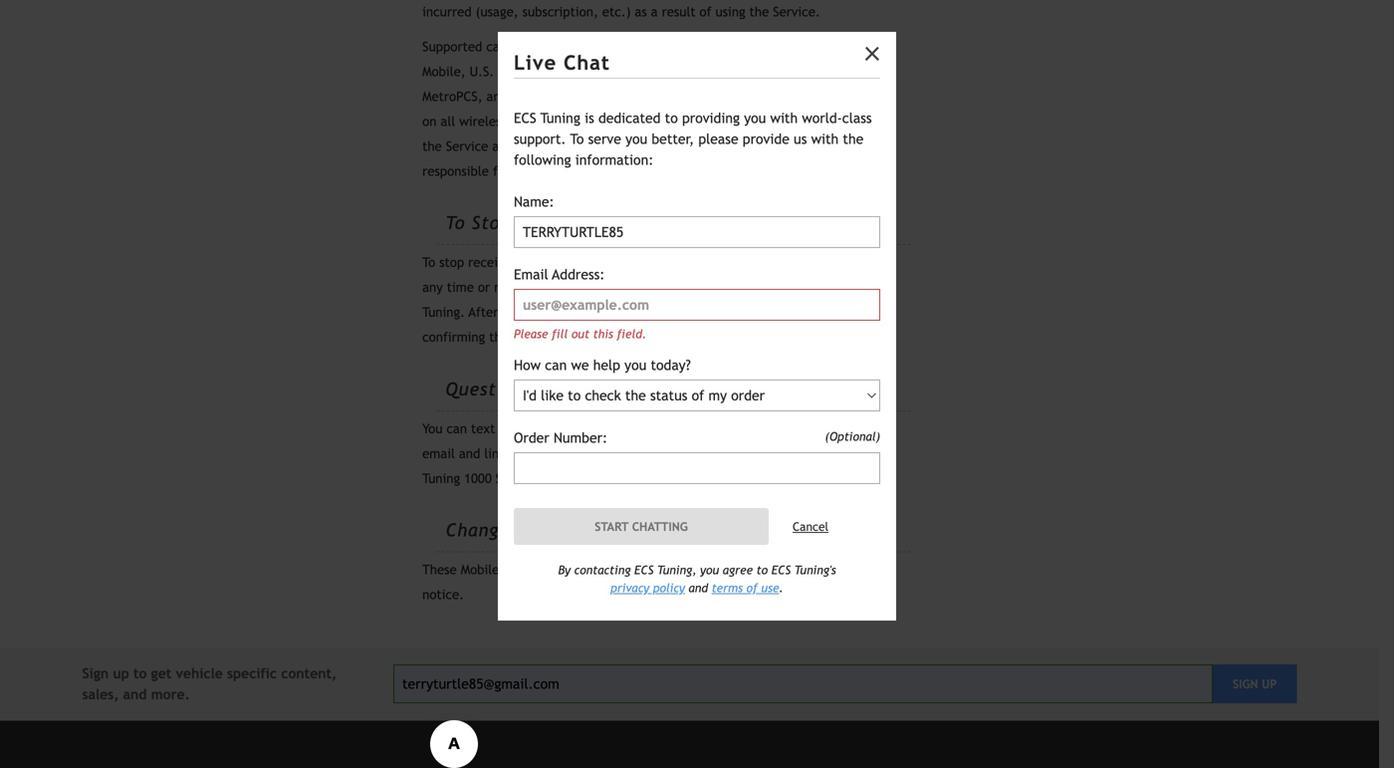 Task type: vqa. For each thing, say whether or not it's contained in the screenshot.
Wish
no



Task type: describe. For each thing, give the bounding box(es) containing it.
class
[[843, 110, 872, 126]]

any up the 26979,
[[578, 280, 598, 295]]

sign up to get vehicle specific content, sales, and more.
[[82, 665, 337, 702]]

support.
[[514, 131, 566, 147]]

specific
[[227, 665, 277, 681]]

texting
[[503, 305, 544, 320]]

tuning inside ecs tuning is dedicated to providing you with world-class support. to serve you better, please provide us with the following information:
[[541, 110, 581, 126]]

0 vertical spatial service
[[726, 89, 769, 104]]

email
[[514, 267, 549, 282]]

time inside supported carriers are at & t, t-mobile, verizon wireless, sprint, boost, virgin mobile,                   u.s. cellular, cricket, alltel, cincinnati bell, cellcom, c-spire, ntelos, metropcs, and other                   smaller regional carriers. the service may not be available on all wireless carriers. ecs tuning                   may add or remove any wireless carrier from the service at any time without notice. ecs tuning and                   mobile carriers are not responsible for any undue delays, failure of delivery, or errors in messages.
[[533, 139, 560, 154]]

ecs tuning is dedicated to providing you with world-class support. to serve you better, please provide us with the following information:
[[514, 110, 872, 168]]

dedicated
[[599, 110, 661, 126]]

all
[[441, 114, 455, 129]]

any down other
[[509, 139, 529, 154]]

following
[[514, 152, 571, 168]]

mobile
[[751, 139, 791, 154]]

1 wireless from the left
[[459, 114, 507, 129]]

to up out
[[581, 305, 594, 320]]

0 vertical spatial mobile,
[[614, 39, 657, 54]]

text down your name text field
[[716, 255, 741, 270]]

you inside you can text help for help at any time to 26979. this will provide you with an email and link                   to our customer service page. you can also contact us at ecs tuning 1000 seville rd wadsworth, oh.
[[815, 421, 836, 436]]

virgin
[[851, 39, 885, 54]]

cincinnati
[[642, 64, 701, 79]]

from inside supported carriers are at & t, t-mobile, verizon wireless, sprint, boost, virgin mobile,                   u.s. cellular, cricket, alltel, cincinnati bell, cellcom, c-spire, ntelos, metropcs, and other                   smaller regional carriers. the service may not be available on all wireless carriers. ecs tuning                   may add or remove any wireless carrier from the service at any time without notice. ecs tuning and                   mobile carriers are not responsible for any undue delays, failure of delivery, or errors in messages.
[[869, 114, 897, 129]]

be
[[824, 89, 839, 104]]

we
[[571, 357, 589, 373]]

ecs down add
[[659, 139, 680, 154]]

vehicle
[[176, 665, 223, 681]]

are inside these mobile terms and conditions are subject to change at any time without notice.
[[633, 562, 652, 577]]

verizon
[[661, 39, 705, 54]]

receive
[[691, 305, 734, 320]]

please
[[514, 327, 548, 341]]

or inside to stop receiving text messages from ecs tuning, text the word stop to 26979 any time or reply stop                   to any of the text messages you have received from ecs tuning. after texting stop to 26979,                   you will receive one additional message confirming that your request has been processed.
[[478, 280, 490, 295]]

today?
[[651, 357, 691, 373]]

live
[[514, 51, 557, 74]]

without inside these mobile terms and conditions are subject to change at any time without notice.
[[837, 562, 882, 577]]

2 horizontal spatial can
[[714, 446, 735, 461]]

additional
[[763, 305, 823, 320]]

supported
[[423, 39, 483, 54]]

page.
[[653, 446, 686, 461]]

order
[[514, 430, 550, 446]]

privacy
[[611, 581, 650, 595]]

supported carriers are at & t, t-mobile, verizon wireless, sprint, boost, virgin mobile,                   u.s. cellular, cricket, alltel, cincinnati bell, cellcom, c-spire, ntelos, metropcs, and other                   smaller regional carriers. the service may not be available on all wireless carriers. ecs tuning                   may add or remove any wireless carrier from the service at any time without notice. ecs tuning and                   mobile carriers are not responsible for any undue delays, failure of delivery, or errors in messages.
[[423, 39, 897, 179]]

provide inside you can text help for help at any time to 26979. this will provide you with an email and link                   to our customer service page. you can also contact us at ecs tuning 1000 seville rd wadsworth, oh.
[[767, 421, 812, 436]]

to stop the service
[[446, 212, 621, 233]]

2 vertical spatial stop
[[548, 305, 578, 320]]

please fill out this field.
[[514, 327, 647, 341]]

can for questions
[[447, 421, 467, 436]]

tuning.
[[423, 305, 465, 320]]

of inside supported carriers are at & t, t-mobile, verizon wireless, sprint, boost, virgin mobile,                   u.s. cellular, cricket, alltel, cincinnati bell, cellcom, c-spire, ntelos, metropcs, and other                   smaller regional carriers. the service may not be available on all wireless carriers. ecs tuning                   may add or remove any wireless carrier from the service at any time without notice. ecs tuning and                   mobile carriers are not responsible for any undue delays, failure of delivery, or errors in messages.
[[667, 163, 679, 179]]

sales,
[[82, 686, 119, 702]]

live chat dialog
[[0, 0, 1395, 768]]

1 vertical spatial service
[[446, 139, 489, 154]]

this
[[714, 421, 738, 436]]

and inside sign up to get vehicle specific content, sales, and more.
[[123, 686, 147, 702]]

tuning up the serve
[[590, 114, 627, 129]]

ecs down smaller
[[565, 114, 586, 129]]

1000
[[464, 471, 492, 486]]

service
[[608, 446, 649, 461]]

confirming
[[423, 329, 485, 345]]

cricket,
[[551, 64, 598, 79]]

terms of use link
[[712, 581, 779, 595]]

0 horizontal spatial carriers
[[487, 39, 532, 54]]

customer
[[549, 446, 604, 461]]

to right 'changes'
[[524, 519, 543, 540]]

you up one
[[728, 280, 749, 295]]

provide inside ecs tuning is dedicated to providing you with world-class support. to serve you better, please provide us with the following information:
[[743, 131, 790, 147]]

content,
[[281, 665, 337, 681]]

stop
[[472, 212, 511, 233]]

to inside ecs tuning is dedicated to providing you with world-class support. to serve you better, please provide us with the following information:
[[665, 110, 678, 126]]

0 vertical spatial with
[[771, 110, 798, 126]]

1 horizontal spatial carriers.
[[647, 89, 696, 104]]

text up the field.
[[641, 280, 666, 295]]

ecs up privacy policy link
[[635, 563, 654, 577]]

any up mobile
[[749, 114, 770, 129]]

chat
[[564, 51, 610, 74]]

tuning, inside by contacting ecs tuning, you agree to ecs tuning's privacy policy and terms of use .
[[657, 563, 697, 577]]

bell,
[[705, 64, 732, 79]]

to left 26979
[[835, 255, 847, 270]]

seville
[[496, 471, 534, 486]]

start
[[595, 520, 629, 534]]

wadsworth,
[[557, 471, 627, 486]]

any up name:
[[514, 163, 535, 179]]

0 horizontal spatial the
[[518, 212, 550, 233]]

26979.
[[671, 421, 711, 436]]

information:
[[576, 152, 654, 168]]

you down been
[[625, 357, 647, 373]]

fill
[[552, 327, 568, 341]]

1 vertical spatial carriers
[[795, 139, 840, 154]]

0 horizontal spatial from
[[613, 255, 641, 270]]

and down u.s.
[[487, 89, 508, 104]]

wireless,
[[709, 39, 762, 54]]

these mobile terms and conditions are subject to change at any time without notice.
[[423, 562, 882, 602]]

1 horizontal spatial may
[[773, 89, 797, 104]]

you can text help for help at any time to 26979. this will provide you with an email and link                   to our customer service page. you can also contact us at ecs tuning 1000 seville rd wadsworth, oh.
[[423, 421, 884, 486]]

on
[[423, 114, 437, 129]]

subject
[[656, 562, 699, 577]]

user@example.com email field
[[514, 289, 881, 321]]

1 vertical spatial carriers.
[[511, 114, 561, 129]]

0 vertical spatial you
[[423, 421, 443, 436]]

you inside by contacting ecs tuning, you agree to ecs tuning's privacy policy and terms of use .
[[701, 563, 719, 577]]

alltel,
[[602, 64, 638, 79]]

message
[[827, 305, 876, 320]]

any inside these mobile terms and conditions are subject to change at any time without notice.
[[781, 562, 802, 577]]

none text field inside the live chat document
[[514, 452, 881, 484]]

you up the field.
[[641, 305, 662, 320]]

how can we help you today?
[[514, 357, 691, 373]]

text inside you can text help for help at any time to 26979. this will provide you with an email and link                   to our customer service page. you can also contact us at ecs tuning 1000 seville rd wadsworth, oh.
[[471, 421, 495, 436]]

these
[[423, 562, 457, 577]]

to inside these mobile terms and conditions are subject to change at any time without notice.
[[703, 562, 716, 577]]

delivery,
[[683, 163, 734, 179]]

to right email
[[561, 280, 574, 295]]

.
[[779, 581, 784, 595]]

can for please fill out this field.
[[545, 357, 567, 373]]

field.
[[617, 327, 647, 341]]

and inside by contacting ecs tuning, you agree to ecs tuning's privacy policy and terms of use .
[[689, 581, 708, 595]]

terms
[[712, 581, 743, 595]]

1 horizontal spatial with
[[812, 131, 839, 147]]

time inside to stop receiving text messages from ecs tuning, text the word stop to 26979 any time or reply stop                   to any of the text messages you have received from ecs tuning. after texting stop to 26979,                   you will receive one additional message confirming that your request has been processed.
[[447, 280, 474, 295]]

2 wireless from the left
[[774, 114, 821, 129]]

oh.
[[631, 471, 653, 486]]

0 horizontal spatial not
[[801, 89, 820, 104]]

request
[[548, 329, 592, 345]]

Email email field
[[394, 664, 1213, 703]]

notice. inside supported carriers are at & t, t-mobile, verizon wireless, sprint, boost, virgin mobile,                   u.s. cellular, cricket, alltel, cincinnati bell, cellcom, c-spire, ntelos, metropcs, and other                   smaller regional carriers. the service may not be available on all wireless carriers. ecs tuning                   may add or remove any wireless carrier from the service at any time without notice. ecs tuning and                   mobile carriers are not responsible for any undue delays, failure of delivery, or errors in messages.
[[613, 139, 655, 154]]

u.s.
[[470, 64, 494, 79]]

contact
[[766, 446, 810, 461]]

tuning inside you can text help for help at any time to 26979. this will provide you with an email and link                   to our customer service page. you can also contact us at ecs tuning 1000 seville rd wadsworth, oh.
[[423, 471, 460, 486]]

policy
[[653, 581, 685, 595]]

will inside you can text help for help at any time to 26979. this will provide you with an email and link                   to our customer service page. you can also contact us at ecs tuning 1000 seville rd wadsworth, oh.
[[742, 421, 763, 436]]

at up customer
[[583, 421, 595, 436]]

t-
[[603, 39, 614, 54]]

undue
[[539, 163, 575, 179]]

been
[[620, 329, 648, 345]]

will inside to stop receiving text messages from ecs tuning, text the word stop to 26979 any time or reply stop                   to any of the text messages you have received from ecs tuning. after texting stop to 26979,                   you will receive one additional message confirming that your request has been processed.
[[666, 305, 687, 320]]

by contacting ecs tuning, you agree to ecs tuning's privacy policy and terms of use .
[[558, 563, 837, 595]]

one
[[738, 305, 760, 320]]

changes
[[446, 519, 518, 540]]

2 horizontal spatial are
[[844, 139, 864, 154]]

and inside these mobile terms and conditions are subject to change at any time without notice.
[[542, 562, 563, 577]]

time inside these mobile terms and conditions are subject to change at any time without notice.
[[806, 562, 833, 577]]

word
[[768, 255, 797, 270]]

to for receiving
[[423, 255, 436, 270]]

2 vertical spatial service
[[557, 212, 621, 233]]

email address:
[[514, 267, 605, 282]]

add
[[660, 114, 681, 129]]

number:
[[554, 430, 608, 446]]



Task type: locate. For each thing, give the bounding box(es) containing it.
1 vertical spatial the
[[518, 212, 550, 233]]

1 vertical spatial stop
[[528, 280, 557, 295]]

1 horizontal spatial wireless
[[774, 114, 821, 129]]

can inside the live chat document
[[545, 357, 567, 373]]

to inside by contacting ecs tuning, you agree to ecs tuning's privacy policy and terms of use .
[[757, 563, 768, 577]]

0 vertical spatial from
[[869, 114, 897, 129]]

0 horizontal spatial us
[[794, 131, 807, 147]]

time down stop
[[447, 280, 474, 295]]

None text field
[[514, 452, 881, 484]]

0 vertical spatial help
[[594, 357, 621, 373]]

sprint,
[[766, 39, 806, 54]]

without inside supported carriers are at & t, t-mobile, verizon wireless, sprint, boost, virgin mobile,                   u.s. cellular, cricket, alltel, cincinnati bell, cellcom, c-spire, ntelos, metropcs, and other                   smaller regional carriers. the service may not be available on all wireless carriers. ecs tuning                   may add or remove any wireless carrier from the service at any time without notice. ecs tuning and                   mobile carriers are not responsible for any undue delays, failure of delivery, or errors in messages.
[[564, 139, 610, 154]]

0 vertical spatial stop
[[801, 255, 831, 270]]

1 vertical spatial for
[[533, 421, 550, 436]]

service down cellcom,
[[726, 89, 769, 104]]

sign for sign up
[[1233, 677, 1259, 691]]

help inside the live chat document
[[594, 357, 621, 373]]

with left an
[[840, 421, 866, 436]]

change
[[720, 562, 761, 577]]

of inside to stop receiving text messages from ecs tuning, text the word stop to 26979 any time or reply stop                   to any of the text messages you have received from ecs tuning. after texting stop to 26979,                   you will receive one additional message confirming that your request has been processed.
[[602, 280, 614, 295]]

to
[[665, 110, 678, 126], [835, 255, 847, 270], [561, 280, 574, 295], [581, 305, 594, 320], [655, 421, 667, 436], [510, 446, 522, 461], [524, 519, 543, 540], [703, 562, 716, 577], [757, 563, 768, 577], [133, 665, 147, 681]]

time up service
[[624, 421, 651, 436]]

ecs down your name text field
[[645, 255, 666, 270]]

any up service
[[599, 421, 620, 436]]

1 horizontal spatial help
[[594, 357, 621, 373]]

with inside you can text help for help at any time to 26979. this will provide you with an email and link                   to our customer service page. you can also contact us at ecs tuning 1000 seville rd wadsworth, oh.
[[840, 421, 866, 436]]

ecs down 26979
[[871, 280, 892, 295]]

terms for to
[[550, 519, 601, 540]]

rd
[[538, 471, 553, 486]]

metropcs,
[[423, 89, 483, 104]]

carriers up cellular,
[[487, 39, 532, 54]]

1 horizontal spatial for
[[533, 421, 550, 436]]

and left link
[[459, 446, 481, 461]]

1 horizontal spatial us
[[814, 446, 827, 461]]

our
[[526, 446, 545, 461]]

0 horizontal spatial carriers.
[[511, 114, 561, 129]]

regional
[[595, 89, 643, 104]]

an
[[870, 421, 884, 436]]

to inside ecs tuning is dedicated to providing you with world-class support. to serve you better, please provide us with the following information:
[[571, 131, 584, 147]]

you left an
[[815, 421, 836, 436]]

you up terms
[[701, 563, 719, 577]]

and right sales,
[[123, 686, 147, 702]]

messages up receive
[[670, 280, 724, 295]]

sign inside button
[[1233, 677, 1259, 691]]

at
[[492, 139, 505, 154], [583, 421, 595, 436], [831, 446, 843, 461], [765, 562, 777, 577]]

0 vertical spatial are
[[535, 39, 555, 54]]

you down 26979.
[[690, 446, 710, 461]]

up for sign up to get vehicle specific content, sales, and more.
[[113, 665, 129, 681]]

1 horizontal spatial to
[[446, 212, 466, 233]]

to left our
[[510, 446, 522, 461]]

can down this
[[714, 446, 735, 461]]

errors
[[754, 163, 789, 179]]

0 vertical spatial carriers.
[[647, 89, 696, 104]]

2 vertical spatial or
[[478, 280, 490, 295]]

ecs inside you can text help for help at any time to 26979. this will provide you with an email and link                   to our customer service page. you can also contact us at ecs tuning 1000 seville rd wadsworth, oh.
[[847, 446, 868, 461]]

1 horizontal spatial terms
[[550, 519, 601, 540]]

for up our
[[533, 421, 550, 436]]

0 vertical spatial to
[[571, 131, 584, 147]]

text
[[526, 255, 550, 270], [716, 255, 741, 270], [641, 280, 666, 295], [471, 421, 495, 436]]

up
[[113, 665, 129, 681], [1262, 677, 1278, 691]]

is
[[585, 110, 595, 126]]

time down 'cancel' link
[[806, 562, 833, 577]]

terms for mobile
[[503, 562, 538, 577]]

you down dedicated on the left top of page
[[626, 131, 648, 147]]

also
[[739, 446, 762, 461]]

the up the 26979,
[[618, 280, 638, 295]]

received
[[785, 280, 835, 295]]

and down remove
[[726, 139, 747, 154]]

notice. up failure
[[613, 139, 655, 154]]

of right failure
[[667, 163, 679, 179]]

1 vertical spatial notice.
[[423, 587, 464, 602]]

can up email
[[447, 421, 467, 436]]

us right contact
[[814, 446, 827, 461]]

ecs down other
[[514, 110, 537, 126]]

without
[[564, 139, 610, 154], [837, 562, 882, 577]]

t,
[[589, 39, 599, 54]]

0 horizontal spatial notice.
[[423, 587, 464, 602]]

1 vertical spatial to
[[446, 212, 466, 233]]

provide up contact
[[767, 421, 812, 436]]

0 vertical spatial carriers
[[487, 39, 532, 54]]

messages.
[[808, 163, 867, 179]]

and left conditions
[[542, 562, 563, 577]]

0 horizontal spatial with
[[771, 110, 798, 126]]

2 vertical spatial from
[[839, 280, 867, 295]]

sign up
[[1233, 677, 1278, 691]]

or right add
[[685, 114, 697, 129]]

provide up 'errors' in the top right of the page
[[743, 131, 790, 147]]

ntelos,
[[844, 64, 885, 79]]

0 vertical spatial may
[[773, 89, 797, 104]]

1 vertical spatial mobile,
[[423, 64, 466, 79]]

0 vertical spatial tuning,
[[670, 255, 712, 270]]

of left the use
[[747, 581, 758, 595]]

1 vertical spatial are
[[844, 139, 864, 154]]

not left be
[[801, 89, 820, 104]]

stop
[[440, 255, 464, 270]]

1 vertical spatial us
[[814, 446, 827, 461]]

to up terms
[[703, 562, 716, 577]]

ecs down (optional)
[[847, 446, 868, 461]]

address:
[[552, 267, 605, 282]]

0 vertical spatial of
[[667, 163, 679, 179]]

to inside to stop receiving text messages from ecs tuning, text the word stop to 26979 any time or reply stop                   to any of the text messages you have received from ecs tuning. after texting stop to 26979,                   you will receive one additional message confirming that your request has been processed.
[[423, 255, 436, 270]]

1 horizontal spatial not
[[867, 139, 887, 154]]

with
[[771, 110, 798, 126], [812, 131, 839, 147], [840, 421, 866, 436]]

not down 'class' on the right top
[[867, 139, 887, 154]]

tuning, inside to stop receiving text messages from ecs tuning, text the word stop to 26979 any time or reply stop                   to any of the text messages you have received from ecs tuning. after texting stop to 26979,                   you will receive one additional message confirming that your request has been processed.
[[670, 255, 712, 270]]

up inside sign up button
[[1262, 677, 1278, 691]]

2 vertical spatial are
[[633, 562, 652, 577]]

1 horizontal spatial messages
[[670, 280, 724, 295]]

1 horizontal spatial the
[[700, 89, 722, 104]]

tuning down smaller
[[541, 110, 581, 126]]

failure
[[625, 163, 663, 179]]

receiving
[[468, 255, 522, 270]]

help up customer
[[554, 421, 579, 436]]

live chat document
[[498, 32, 897, 621]]

1 horizontal spatial service
[[557, 212, 621, 233]]

1 vertical spatial or
[[738, 163, 750, 179]]

0 vertical spatial or
[[685, 114, 697, 129]]

1 vertical spatial terms
[[503, 562, 538, 577]]

1 vertical spatial you
[[690, 446, 710, 461]]

to stop receiving text messages from ecs tuning, text the word stop to 26979 any time or reply stop                   to any of the text messages you have received from ecs tuning. after texting stop to 26979,                   you will receive one additional message confirming that your request has been processed.
[[423, 255, 892, 345]]

2 vertical spatial with
[[840, 421, 866, 436]]

2 vertical spatial can
[[714, 446, 735, 461]]

reply
[[494, 280, 524, 295]]

text down to stop the service
[[526, 255, 550, 270]]

0 horizontal spatial terms
[[503, 562, 538, 577]]

1 vertical spatial will
[[742, 421, 763, 436]]

spire,
[[805, 64, 840, 79]]

of inside by contacting ecs tuning, you agree to ecs tuning's privacy policy and terms of use .
[[747, 581, 758, 595]]

0 horizontal spatial help
[[554, 421, 579, 436]]

mobile, down supported
[[423, 64, 466, 79]]

remove
[[701, 114, 745, 129]]

stop up "received"
[[801, 255, 831, 270]]

that
[[489, 329, 514, 345]]

any up tuning.
[[423, 280, 443, 295]]

from up message
[[839, 280, 867, 295]]

any
[[749, 114, 770, 129], [509, 139, 529, 154], [514, 163, 535, 179], [423, 280, 443, 295], [578, 280, 598, 295], [599, 421, 620, 436], [781, 562, 802, 577]]

help right we
[[594, 357, 621, 373]]

wireless up mobile
[[774, 114, 821, 129]]

the inside supported carriers are at & t, t-mobile, verizon wireless, sprint, boost, virgin mobile,                   u.s. cellular, cricket, alltel, cincinnati bell, cellcom, c-spire, ntelos, metropcs, and other                   smaller regional carriers. the service may not be available on all wireless carriers. ecs tuning                   may add or remove any wireless carrier from the service at any time without notice. ecs tuning and                   mobile carriers are not responsible for any undue delays, failure of delivery, or errors in messages.
[[700, 89, 722, 104]]

the up providing
[[700, 89, 722, 104]]

with down world-
[[812, 131, 839, 147]]

&
[[576, 39, 585, 54]]

wireless right all at the left top
[[459, 114, 507, 129]]

stop up texting
[[528, 280, 557, 295]]

messages
[[554, 255, 609, 270], [670, 280, 724, 295]]

the
[[843, 131, 864, 147], [423, 139, 442, 154], [745, 255, 764, 270], [618, 280, 638, 295]]

terms down changes to terms
[[503, 562, 538, 577]]

can left we
[[545, 357, 567, 373]]

terms up by
[[550, 519, 601, 540]]

us
[[794, 131, 807, 147], [814, 446, 827, 461]]

the down carrier
[[843, 131, 864, 147]]

conditions
[[567, 562, 629, 577]]

1 horizontal spatial up
[[1262, 677, 1278, 691]]

text up link
[[471, 421, 495, 436]]

are up privacy policy link
[[633, 562, 652, 577]]

us inside you can text help for help at any time to 26979. this will provide you with an email and link                   to our customer service page. you can also contact us at ecs tuning 1000 seville rd wadsworth, oh.
[[814, 446, 827, 461]]

cancel link
[[793, 518, 829, 536]]

the
[[700, 89, 722, 104], [518, 212, 550, 233]]

sign inside sign up to get vehicle specific content, sales, and more.
[[82, 665, 109, 681]]

may
[[773, 89, 797, 104], [631, 114, 656, 129]]

chatting
[[632, 520, 688, 534]]

ecs up .
[[772, 563, 791, 577]]

may left add
[[631, 114, 656, 129]]

1 horizontal spatial you
[[690, 446, 710, 461]]

1 horizontal spatial sign
[[1233, 677, 1259, 691]]

will up processed.
[[666, 305, 687, 320]]

at down (optional)
[[831, 446, 843, 461]]

from down the available
[[869, 114, 897, 129]]

at inside supported carriers are at & t, t-mobile, verizon wireless, sprint, boost, virgin mobile,                   u.s. cellular, cricket, alltel, cincinnati bell, cellcom, c-spire, ntelos, metropcs, and other                   smaller regional carriers. the service may not be available on all wireless carriers. ecs tuning                   may add or remove any wireless carrier from the service at any time without notice. ecs tuning and                   mobile carriers are not responsible for any undue delays, failure of delivery, or errors in messages.
[[492, 139, 505, 154]]

0 horizontal spatial or
[[478, 280, 490, 295]]

0 horizontal spatial without
[[564, 139, 610, 154]]

us inside ecs tuning is dedicated to providing you with world-class support. to serve you better, please provide us with the following information:
[[794, 131, 807, 147]]

0 horizontal spatial mobile,
[[423, 64, 466, 79]]

will up also
[[742, 421, 763, 436]]

other
[[512, 89, 544, 104]]

terms
[[550, 519, 601, 540], [503, 562, 538, 577]]

0 horizontal spatial wireless
[[459, 114, 507, 129]]

from right address:
[[613, 255, 641, 270]]

1 horizontal spatial of
[[667, 163, 679, 179]]

or up 'after'
[[478, 280, 490, 295]]

agree
[[723, 563, 753, 577]]

your
[[518, 329, 544, 345]]

0 horizontal spatial you
[[423, 421, 443, 436]]

without up delays,
[[564, 139, 610, 154]]

the inside ecs tuning is dedicated to providing you with world-class support. to serve you better, please provide us with the following information:
[[843, 131, 864, 147]]

link
[[484, 446, 506, 461]]

any inside you can text help for help at any time to 26979. this will provide you with an email and link                   to our customer service page. you can also contact us at ecs tuning 1000 seville rd wadsworth, oh.
[[599, 421, 620, 436]]

1 horizontal spatial are
[[633, 562, 652, 577]]

time inside you can text help for help at any time to 26979. this will provide you with an email and link                   to our customer service page. you can also contact us at ecs tuning 1000 seville rd wadsworth, oh.
[[624, 421, 651, 436]]

to up page.
[[655, 421, 667, 436]]

the down name:
[[518, 212, 550, 233]]

are left at at left
[[535, 39, 555, 54]]

with up mobile
[[771, 110, 798, 126]]

ecs inside ecs tuning is dedicated to providing you with world-class support. to serve you better, please provide us with the following information:
[[514, 110, 537, 126]]

and inside you can text help for help at any time to 26979. this will provide you with an email and link                   to our customer service page. you can also contact us at ecs tuning 1000 seville rd wadsworth, oh.
[[459, 446, 481, 461]]

for inside you can text help for help at any time to 26979. this will provide you with an email and link                   to our customer service page. you can also contact us at ecs tuning 1000 seville rd wadsworth, oh.
[[533, 421, 550, 436]]

has
[[596, 329, 616, 345]]

2 horizontal spatial from
[[869, 114, 897, 129]]

0 vertical spatial us
[[794, 131, 807, 147]]

1 horizontal spatial without
[[837, 562, 882, 577]]

serve
[[588, 131, 622, 147]]

help inside you can text help for help at any time to 26979. this will provide you with an email and link                   to our customer service page. you can also contact us at ecs tuning 1000 seville rd wadsworth, oh.
[[554, 421, 579, 436]]

notice.
[[613, 139, 655, 154], [423, 587, 464, 602]]

0 vertical spatial not
[[801, 89, 820, 104]]

at left support.
[[492, 139, 505, 154]]

to up better,
[[665, 110, 678, 126]]

1 horizontal spatial will
[[742, 421, 763, 436]]

mobile, up alltel,
[[614, 39, 657, 54]]

1 vertical spatial provide
[[767, 421, 812, 436]]

1 vertical spatial of
[[602, 280, 614, 295]]

0 horizontal spatial of
[[602, 280, 614, 295]]

sign up button
[[1213, 664, 1298, 703]]

1 vertical spatial may
[[631, 114, 656, 129]]

to inside sign up to get vehicle specific content, sales, and more.
[[133, 665, 147, 681]]

1 horizontal spatial from
[[839, 280, 867, 295]]

you
[[423, 421, 443, 436], [690, 446, 710, 461]]

0 horizontal spatial are
[[535, 39, 555, 54]]

for inside supported carriers are at & t, t-mobile, verizon wireless, sprint, boost, virgin mobile,                   u.s. cellular, cricket, alltel, cincinnati bell, cellcom, c-spire, ntelos, metropcs, and other                   smaller regional carriers. the service may not be available on all wireless carriers. ecs tuning                   may add or remove any wireless carrier from the service at any time without notice. ecs tuning and                   mobile carriers are not responsible for any undue delays, failure of delivery, or errors in messages.
[[493, 163, 510, 179]]

can
[[545, 357, 567, 373], [447, 421, 467, 436], [714, 446, 735, 461]]

start chatting button
[[514, 508, 769, 545]]

0 horizontal spatial will
[[666, 305, 687, 320]]

sign for sign up to get vehicle specific content, sales, and more.
[[82, 665, 109, 681]]

questions
[[446, 378, 533, 399]]

order number:
[[514, 430, 608, 446]]

live chat
[[514, 51, 610, 74]]

0 horizontal spatial messages
[[554, 255, 609, 270]]

26979,
[[598, 305, 637, 320]]

available
[[843, 89, 896, 104]]

use
[[762, 581, 779, 595]]

up inside sign up to get vehicle specific content, sales, and more.
[[113, 665, 129, 681]]

tuning up delivery,
[[684, 139, 722, 154]]

0 vertical spatial for
[[493, 163, 510, 179]]

2 horizontal spatial with
[[840, 421, 866, 436]]

sign
[[82, 665, 109, 681], [1233, 677, 1259, 691]]

terms inside these mobile terms and conditions are subject to change at any time without notice.
[[503, 562, 538, 577]]

messages right email
[[554, 255, 609, 270]]

2 horizontal spatial service
[[726, 89, 769, 104]]

(optional)
[[825, 429, 881, 443]]

please
[[699, 131, 739, 147]]

1 vertical spatial from
[[613, 255, 641, 270]]

time up the undue
[[533, 139, 560, 154]]

carriers
[[487, 39, 532, 54], [795, 139, 840, 154]]

0 vertical spatial provide
[[743, 131, 790, 147]]

this
[[593, 327, 614, 341]]

1 horizontal spatial or
[[685, 114, 697, 129]]

0 horizontal spatial service
[[446, 139, 489, 154]]

1 horizontal spatial notice.
[[613, 139, 655, 154]]

you up mobile
[[744, 110, 766, 126]]

wireless
[[459, 114, 507, 129], [774, 114, 821, 129]]

at inside these mobile terms and conditions are subject to change at any time without notice.
[[765, 562, 777, 577]]

you up email
[[423, 421, 443, 436]]

are down carrier
[[844, 139, 864, 154]]

the up have
[[745, 255, 764, 270]]

0 vertical spatial the
[[700, 89, 722, 104]]

Your Name text field
[[514, 216, 881, 248]]

2 vertical spatial to
[[423, 255, 436, 270]]

up for sign up
[[1262, 677, 1278, 691]]

2 horizontal spatial of
[[747, 581, 758, 595]]

mobile
[[461, 562, 499, 577]]

0 vertical spatial notice.
[[613, 139, 655, 154]]

us down world-
[[794, 131, 807, 147]]

tuning, down your name text field
[[670, 255, 712, 270]]

0 horizontal spatial to
[[423, 255, 436, 270]]

notice. inside these mobile terms and conditions are subject to change at any time without notice.
[[423, 587, 464, 602]]

start chatting
[[595, 520, 688, 534]]

of up the 26979,
[[602, 280, 614, 295]]

0 horizontal spatial up
[[113, 665, 129, 681]]

or left 'errors' in the top right of the page
[[738, 163, 750, 179]]

for left following
[[493, 163, 510, 179]]

0 horizontal spatial may
[[631, 114, 656, 129]]

service up responsible
[[446, 139, 489, 154]]

better,
[[652, 131, 695, 147]]

the inside supported carriers are at & t, t-mobile, verizon wireless, sprint, boost, virgin mobile,                   u.s. cellular, cricket, alltel, cincinnati bell, cellcom, c-spire, ntelos, metropcs, and other                   smaller regional carriers. the service may not be available on all wireless carriers. ecs tuning                   may add or remove any wireless carrier from the service at any time without notice. ecs tuning and                   mobile carriers are not responsible for any undue delays, failure of delivery, or errors in messages.
[[423, 139, 442, 154]]

2 horizontal spatial or
[[738, 163, 750, 179]]

at
[[558, 39, 572, 54]]

the down 'on'
[[423, 139, 442, 154]]

to left get at the left bottom
[[133, 665, 147, 681]]

how
[[514, 357, 541, 373]]

to up the use
[[757, 563, 768, 577]]

0 horizontal spatial can
[[447, 421, 467, 436]]

to for the
[[446, 212, 466, 233]]

tuning, up 'policy'
[[657, 563, 697, 577]]

0 horizontal spatial for
[[493, 163, 510, 179]]



